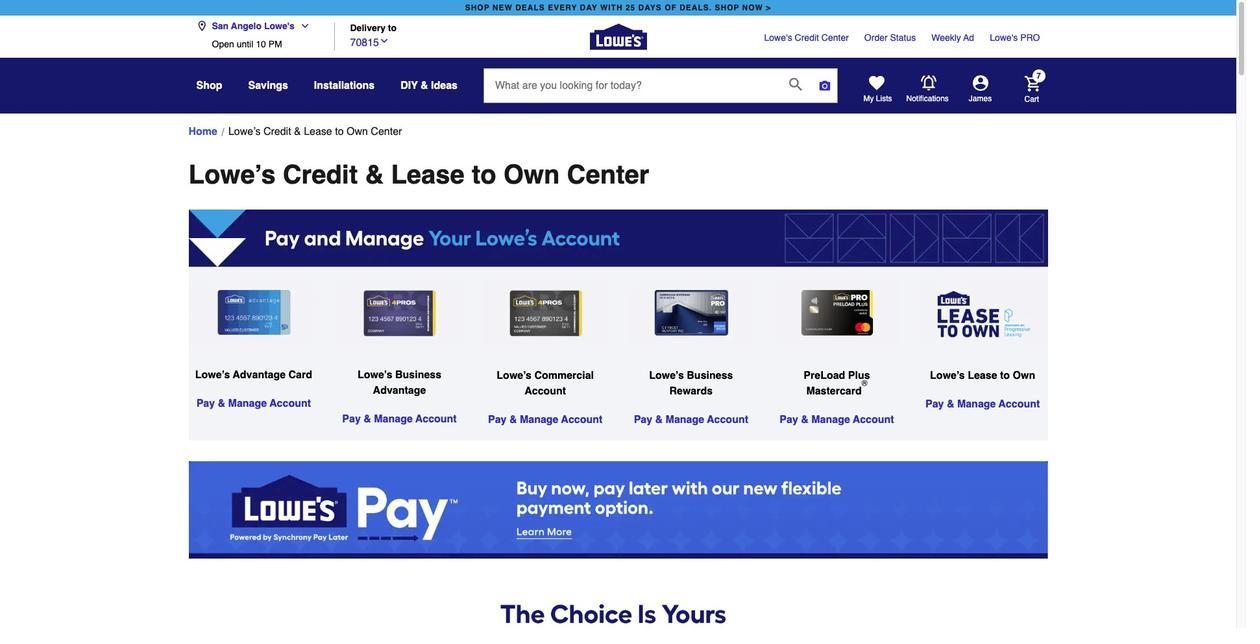 Task type: locate. For each thing, give the bounding box(es) containing it.
weekly ad
[[932, 32, 974, 43]]

lowe's credit & lease to own center
[[228, 126, 402, 138], [189, 160, 649, 190]]

0 horizontal spatial shop
[[465, 3, 490, 12]]

business for advantage
[[395, 370, 441, 381]]

lowe's home improvement lists image
[[869, 75, 884, 91]]

0 horizontal spatial advantage
[[233, 370, 286, 381]]

pay & manage account down lowe's advantage card
[[196, 398, 311, 410]]

my lists link
[[864, 75, 892, 104]]

0 vertical spatial chevron down image
[[295, 21, 310, 31]]

a blue and yellow lowe's 4 pros business advantage credit card. image
[[337, 280, 462, 344]]

pay & manage account down 'rewards'
[[634, 414, 748, 426]]

lowe's inside "link"
[[990, 32, 1018, 43]]

weekly
[[932, 32, 961, 43]]

&
[[421, 80, 428, 92], [294, 126, 301, 138], [365, 160, 384, 190], [218, 398, 225, 410], [947, 398, 954, 410], [364, 414, 371, 425], [510, 414, 517, 426], [655, 414, 663, 426], [801, 414, 809, 426]]

shop
[[465, 3, 490, 12], [715, 3, 740, 12]]

to
[[388, 23, 397, 33], [335, 126, 344, 138], [472, 160, 496, 190], [1000, 370, 1010, 382]]

lowe's left pro
[[990, 32, 1018, 43]]

& for a silver and blue lowe's business rewards credit card. image
[[655, 414, 663, 426]]

manage for rewards
[[666, 414, 704, 426]]

lease
[[304, 126, 332, 138], [391, 160, 465, 190], [968, 370, 997, 382]]

deals
[[516, 3, 545, 12]]

open until 10 pm
[[212, 39, 282, 49]]

0 horizontal spatial business
[[395, 370, 441, 381]]

0 vertical spatial advantage
[[233, 370, 286, 381]]

& for a blue lowe's advantage credit card. image
[[218, 398, 225, 410]]

business inside lowe's business advantage
[[395, 370, 441, 381]]

chevron down image
[[295, 21, 310, 31], [379, 35, 389, 46]]

mastercard
[[806, 385, 862, 397]]

pay & manage account link down lowe's business advantage
[[342, 414, 457, 425]]

0 vertical spatial credit
[[795, 32, 819, 43]]

shop left new
[[465, 3, 490, 12]]

25
[[626, 3, 636, 12]]

0 vertical spatial lease
[[304, 126, 332, 138]]

lowe's pay. buy now, pay later with our new flexible payment option. image
[[189, 461, 1048, 559]]

& for lowe's lease to own. powered by progressive leasing. image
[[947, 398, 954, 410]]

1 vertical spatial advantage
[[373, 385, 426, 397]]

account for lowe's commercial account
[[561, 414, 603, 426]]

1 horizontal spatial advantage
[[373, 385, 426, 397]]

order status
[[865, 32, 916, 43]]

manage down 'rewards'
[[666, 414, 704, 426]]

1 vertical spatial center
[[371, 126, 402, 138]]

chevron down image right angelo
[[295, 21, 310, 31]]

pay for lowe's business advantage
[[342, 414, 361, 425]]

lowe's inside lowe's business advantage
[[358, 370, 392, 381]]

credit
[[795, 32, 819, 43], [263, 126, 291, 138], [283, 160, 358, 190]]

preload plus mastercard
[[804, 370, 870, 397]]

every
[[548, 3, 577, 12]]

1 horizontal spatial lease
[[391, 160, 465, 190]]

2 horizontal spatial lease
[[968, 370, 997, 382]]

credit for lowe's credit & lease to own center link
[[263, 126, 291, 138]]

a silver and blue lowe's business rewards credit card. image
[[629, 280, 754, 345]]

2 vertical spatial credit
[[283, 160, 358, 190]]

pay & manage account down "lowe's commercial account"
[[488, 414, 603, 426]]

1 horizontal spatial chevron down image
[[379, 35, 389, 46]]

pay & manage account link down 'mastercard'
[[780, 414, 894, 426]]

now
[[742, 3, 763, 12]]

0 horizontal spatial lowe's
[[264, 21, 295, 31]]

center
[[822, 32, 849, 43], [371, 126, 402, 138], [567, 160, 649, 190]]

with
[[600, 3, 623, 12]]

to inside lowe's credit & lease to own center link
[[335, 126, 344, 138]]

lowe's credit center link
[[764, 31, 849, 44]]

center up "pay and manage your lowe's account." image
[[567, 160, 649, 190]]

lowe's
[[264, 21, 295, 31], [764, 32, 792, 43], [990, 32, 1018, 43]]

credit down lowe's credit & lease to own center link
[[283, 160, 358, 190]]

lowe's
[[228, 126, 261, 138], [189, 160, 276, 190], [195, 370, 230, 381], [358, 370, 392, 381], [497, 370, 532, 382], [649, 370, 684, 382], [930, 370, 965, 382]]

installations
[[314, 80, 375, 92]]

1 horizontal spatial business
[[687, 370, 733, 382]]

lowe's inside "lowe's commercial account"
[[497, 370, 532, 382]]

pay & manage account link down 'rewards'
[[634, 414, 748, 426]]

pay for lowe's advantage card
[[196, 398, 215, 410]]

2 horizontal spatial center
[[822, 32, 849, 43]]

chevron down image down delivery to
[[379, 35, 389, 46]]

diy & ideas
[[401, 80, 458, 92]]

pay & manage account down lowe's lease to own
[[926, 398, 1040, 410]]

credit up the search icon at the right
[[795, 32, 819, 43]]

1 vertical spatial credit
[[263, 126, 291, 138]]

lowe's business advantage
[[358, 370, 441, 397]]

2 horizontal spatial lowe's
[[990, 32, 1018, 43]]

lowe's down >
[[764, 32, 792, 43]]

2 shop from the left
[[715, 3, 740, 12]]

0 horizontal spatial lease
[[304, 126, 332, 138]]

savings
[[248, 80, 288, 92]]

advantage inside lowe's business advantage
[[373, 385, 426, 397]]

account
[[525, 385, 566, 397], [270, 398, 311, 410], [999, 398, 1040, 410], [415, 414, 457, 425], [561, 414, 603, 426], [707, 414, 748, 426], [853, 414, 894, 426]]

manage for to
[[957, 398, 996, 410]]

1 business from the left
[[395, 370, 441, 381]]

camera image
[[819, 79, 832, 92]]

70815 button
[[350, 33, 389, 50]]

lowe's up pm
[[264, 21, 295, 31]]

pay & manage account link for card
[[196, 398, 311, 410]]

manage down "lowe's commercial account"
[[520, 414, 559, 426]]

1 horizontal spatial lowe's
[[764, 32, 792, 43]]

days
[[638, 3, 662, 12]]

lowe's advantage card
[[195, 370, 312, 381]]

rewards
[[670, 385, 713, 397]]

pay & manage account link down lowe's lease to own
[[926, 398, 1040, 410]]

account for lowe's advantage card
[[270, 398, 311, 410]]

1 horizontal spatial shop
[[715, 3, 740, 12]]

0 vertical spatial own
[[347, 126, 368, 138]]

own
[[347, 126, 368, 138], [504, 160, 560, 190], [1013, 370, 1035, 382]]

pay & manage account link
[[196, 398, 311, 410], [926, 398, 1040, 410], [342, 414, 457, 425], [488, 414, 603, 426], [634, 414, 748, 426], [780, 414, 894, 426]]

lowe's business rewards
[[649, 370, 733, 397]]

pay for lowe's business rewards
[[634, 414, 652, 426]]

1 vertical spatial own
[[504, 160, 560, 190]]

2 vertical spatial lease
[[968, 370, 997, 382]]

pay & manage account link for advantage
[[342, 414, 457, 425]]

manage down lowe's business advantage
[[374, 414, 413, 425]]

credit down savings
[[263, 126, 291, 138]]

0 horizontal spatial chevron down image
[[295, 21, 310, 31]]

delivery to
[[350, 23, 397, 33]]

status
[[890, 32, 916, 43]]

shop left now
[[715, 3, 740, 12]]

manage
[[228, 398, 267, 410], [957, 398, 996, 410], [374, 414, 413, 425], [520, 414, 559, 426], [666, 414, 704, 426], [812, 414, 850, 426]]

plus
[[848, 370, 870, 382]]

open
[[212, 39, 234, 49]]

pay
[[196, 398, 215, 410], [926, 398, 944, 410], [342, 414, 361, 425], [488, 414, 507, 426], [634, 414, 652, 426], [780, 414, 798, 426]]

center left order
[[822, 32, 849, 43]]

pay & manage account link down lowe's advantage card
[[196, 398, 311, 410]]

pay for lowe's commercial account
[[488, 414, 507, 426]]

lowe's lease to own
[[930, 370, 1035, 382]]

shop
[[196, 80, 222, 92]]

advantage
[[233, 370, 286, 381], [373, 385, 426, 397]]

0 vertical spatial lowe's credit & lease to own center
[[228, 126, 402, 138]]

pay & manage account
[[196, 398, 311, 410], [926, 398, 1040, 410], [342, 414, 457, 425], [488, 414, 603, 426], [634, 414, 748, 426], [780, 414, 894, 426]]

business
[[395, 370, 441, 381], [687, 370, 733, 382]]

None search field
[[484, 68, 838, 115]]

ad
[[964, 32, 974, 43]]

center down diy
[[371, 126, 402, 138]]

2 horizontal spatial own
[[1013, 370, 1035, 382]]

lowe's inside lowe's business rewards
[[649, 370, 684, 382]]

new
[[493, 3, 513, 12]]

manage down lowe's lease to own
[[957, 398, 996, 410]]

2 business from the left
[[687, 370, 733, 382]]

0 horizontal spatial own
[[347, 126, 368, 138]]

0 vertical spatial center
[[822, 32, 849, 43]]

pay & manage account down lowe's business advantage
[[342, 414, 457, 425]]

shop new deals every day with 25 days of deals. shop now >
[[465, 3, 771, 12]]

business inside lowe's business rewards
[[687, 370, 733, 382]]

the choice is yours. home or business, enjoy 5 percent off every day. image
[[189, 598, 1048, 628]]

manage down lowe's advantage card
[[228, 398, 267, 410]]

savings button
[[248, 74, 288, 97]]

0 horizontal spatial center
[[371, 126, 402, 138]]

card
[[289, 370, 312, 381]]

1 vertical spatial chevron down image
[[379, 35, 389, 46]]

pay & manage account link down "lowe's commercial account"
[[488, 414, 603, 426]]

1 horizontal spatial center
[[567, 160, 649, 190]]

credit for lowe's credit center link
[[795, 32, 819, 43]]

2 vertical spatial own
[[1013, 370, 1035, 382]]



Task type: describe. For each thing, give the bounding box(es) containing it.
7
[[1037, 72, 1041, 81]]

search image
[[789, 78, 802, 91]]

home
[[189, 126, 217, 138]]

lowe's home improvement notification center image
[[921, 75, 936, 91]]

pm
[[269, 39, 282, 49]]

manage for account
[[520, 414, 559, 426]]

pay & manage account for rewards
[[634, 414, 748, 426]]

business for rewards
[[687, 370, 733, 382]]

my
[[864, 94, 874, 103]]

delivery
[[350, 23, 386, 33]]

pay for lowe's lease to own
[[926, 398, 944, 410]]

pay & manage account link for to
[[926, 398, 1040, 410]]

1 shop from the left
[[465, 3, 490, 12]]

lowe's pro link
[[990, 31, 1040, 44]]

pay & manage account link for rewards
[[634, 414, 748, 426]]

ideas
[[431, 80, 458, 92]]

70815
[[350, 37, 379, 48]]

account for lowe's business rewards
[[707, 414, 748, 426]]

2 vertical spatial center
[[567, 160, 649, 190]]

1 horizontal spatial own
[[504, 160, 560, 190]]

lowe's for lowe's pro
[[990, 32, 1018, 43]]

lowe's for a gray and yellow lowe's 4 pros commercial account credit card. image
[[497, 370, 532, 382]]

pay & manage account for card
[[196, 398, 311, 410]]

a black lowe's preload plus mastercard. image
[[775, 280, 900, 345]]

shop new deals every day with 25 days of deals. shop now > link
[[463, 0, 774, 16]]

my lists
[[864, 94, 892, 103]]

lowe's for a silver and blue lowe's business rewards credit card. image
[[649, 370, 684, 382]]

10
[[256, 39, 266, 49]]

preload
[[804, 370, 845, 382]]

commercial
[[535, 370, 594, 382]]

lowe's commercial account
[[497, 370, 594, 397]]

cart
[[1025, 94, 1039, 104]]

pay and manage your lowe's account. image
[[189, 210, 1048, 267]]

lowe's inside button
[[264, 21, 295, 31]]

lowe's lease to own. powered by progressive leasing. image
[[920, 280, 1045, 345]]

lowe's for a blue lowe's advantage credit card. image
[[195, 370, 230, 381]]

san angelo lowe's button
[[196, 13, 315, 39]]

lowe's for lowe's lease to own. powered by progressive leasing. image
[[930, 370, 965, 382]]

installations button
[[314, 74, 375, 97]]

account inside "lowe's commercial account"
[[525, 385, 566, 397]]

san angelo lowe's
[[212, 21, 295, 31]]

chevron down image inside 70815 button
[[379, 35, 389, 46]]

lowe's home improvement cart image
[[1025, 76, 1040, 91]]

angelo
[[231, 21, 262, 31]]

1 vertical spatial lowe's credit & lease to own center
[[189, 160, 649, 190]]

a gray and yellow lowe's 4 pros commercial account credit card. image
[[483, 280, 608, 345]]

day
[[580, 3, 598, 12]]

account for lowe's business advantage
[[415, 414, 457, 425]]

lowe's pro
[[990, 32, 1040, 43]]

san
[[212, 21, 229, 31]]

& for a black lowe's preload plus mastercard. image
[[801, 414, 809, 426]]

& for a gray and yellow lowe's 4 pros commercial account credit card. image
[[510, 414, 517, 426]]

james
[[969, 94, 992, 103]]

>
[[766, 3, 771, 12]]

lowe's for lowe's credit center
[[764, 32, 792, 43]]

shop button
[[196, 74, 222, 97]]

& for a blue and yellow lowe's 4 pros business advantage credit card. image
[[364, 414, 371, 425]]

deals.
[[680, 3, 712, 12]]

pay & manage account for to
[[926, 398, 1040, 410]]

Search Query text field
[[484, 69, 779, 103]]

order
[[865, 32, 888, 43]]

lowe's home improvement logo image
[[590, 8, 647, 65]]

pay & manage account down 'mastercard'
[[780, 414, 894, 426]]

order status link
[[865, 31, 916, 44]]

lists
[[876, 94, 892, 103]]

diy & ideas button
[[401, 74, 458, 97]]

manage down 'mastercard'
[[812, 414, 850, 426]]

manage for advantage
[[374, 414, 413, 425]]

®
[[862, 379, 868, 388]]

manage for card
[[228, 398, 267, 410]]

diy
[[401, 80, 418, 92]]

lowe's credit & lease to own center link
[[228, 124, 402, 140]]

pay & manage account for advantage
[[342, 414, 457, 425]]

weekly ad link
[[932, 31, 974, 44]]

lowe's credit center
[[764, 32, 849, 43]]

notifications
[[906, 94, 949, 103]]

home link
[[189, 124, 217, 140]]

& inside button
[[421, 80, 428, 92]]

pay & manage account for account
[[488, 414, 603, 426]]

pay & manage account link for account
[[488, 414, 603, 426]]

a blue lowe's advantage credit card. image
[[191, 280, 316, 344]]

until
[[237, 39, 253, 49]]

pro
[[1021, 32, 1040, 43]]

lowe's for a blue and yellow lowe's 4 pros business advantage credit card. image
[[358, 370, 392, 381]]

location image
[[196, 21, 207, 31]]

james button
[[949, 75, 1012, 104]]

of
[[665, 3, 677, 12]]

1 vertical spatial lease
[[391, 160, 465, 190]]

account for lowe's lease to own
[[999, 398, 1040, 410]]



Task type: vqa. For each thing, say whether or not it's contained in the screenshot.
Pay & Manage Account LINK
yes



